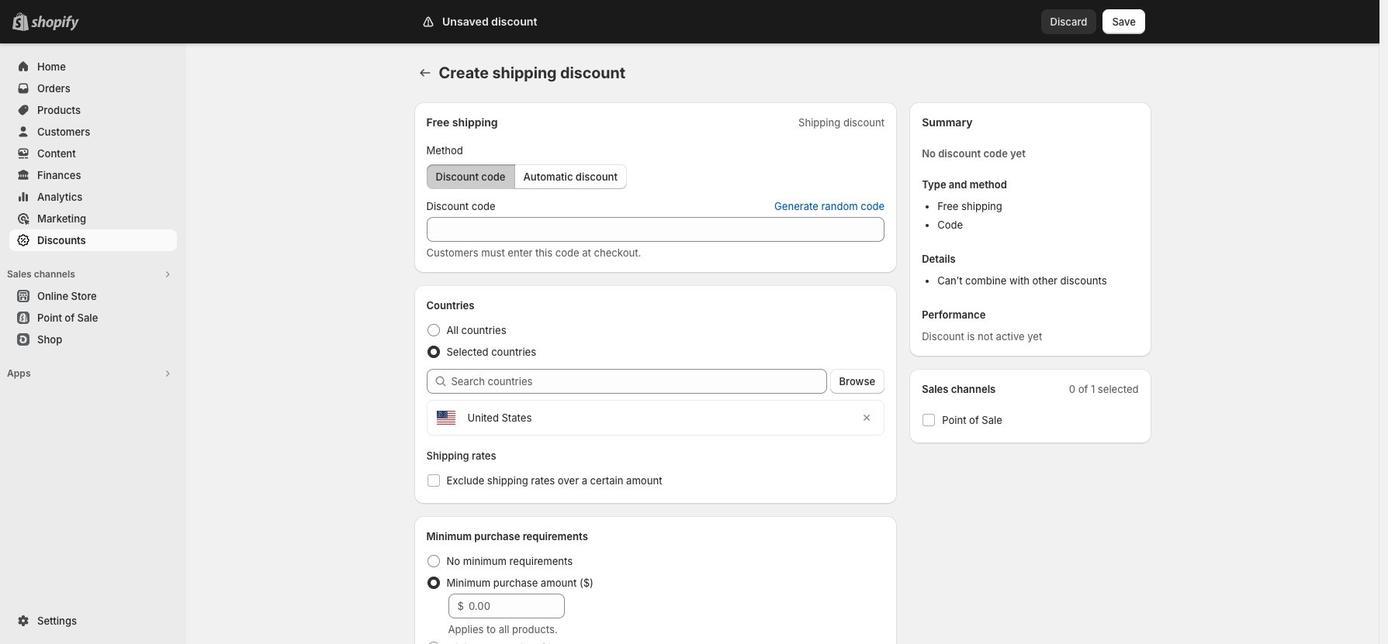 Task type: vqa. For each thing, say whether or not it's contained in the screenshot.
Search countries TEXT FIELD
yes



Task type: locate. For each thing, give the bounding box(es) containing it.
0.00 text field
[[469, 595, 565, 619]]

None text field
[[427, 217, 885, 242]]

shopify image
[[31, 16, 79, 31]]

Search countries text field
[[451, 369, 827, 394]]



